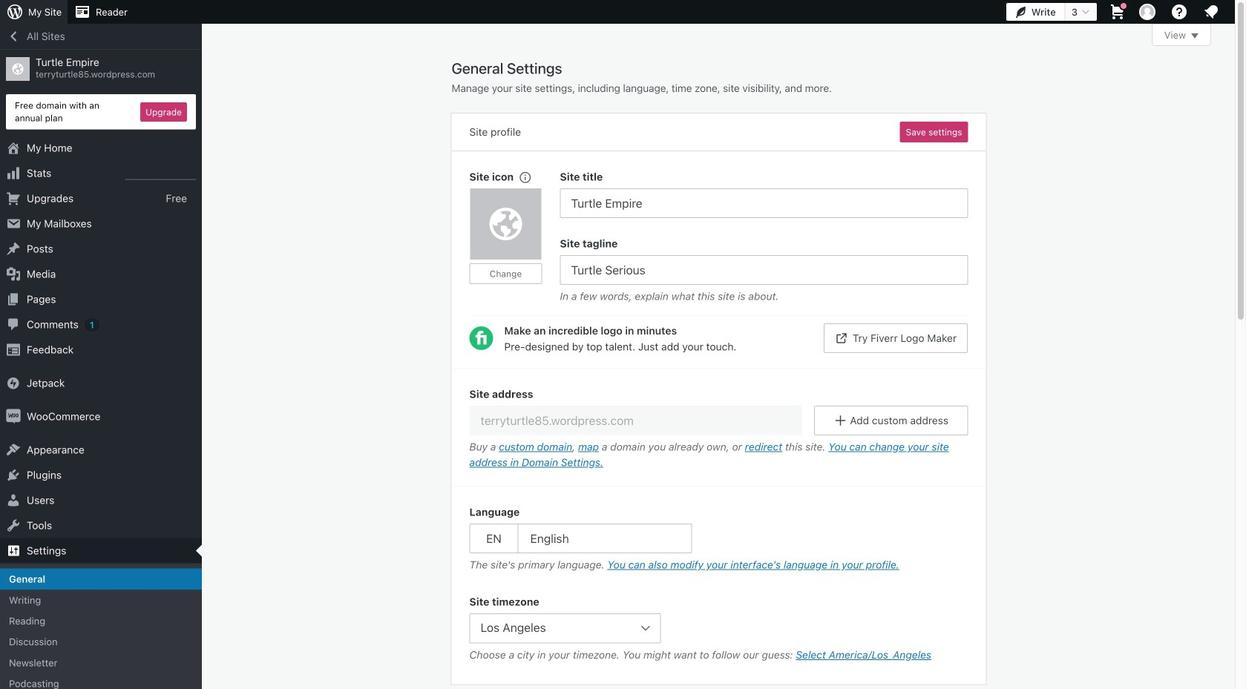 Task type: locate. For each thing, give the bounding box(es) containing it.
highest hourly views 0 image
[[125, 170, 196, 180]]

group
[[470, 169, 560, 308], [560, 169, 969, 218], [560, 236, 969, 308], [452, 368, 986, 487], [470, 505, 969, 577], [470, 595, 969, 667]]

my shopping cart image
[[1109, 3, 1127, 21]]

my profile image
[[1140, 4, 1156, 20]]

0 vertical spatial img image
[[6, 376, 21, 391]]

help image
[[1171, 3, 1189, 21]]

1 vertical spatial img image
[[6, 410, 21, 424]]

more information image
[[518, 170, 532, 184]]

None text field
[[560, 189, 969, 218], [560, 255, 969, 285], [470, 406, 803, 436], [560, 189, 969, 218], [560, 255, 969, 285], [470, 406, 803, 436]]

2 img image from the top
[[6, 410, 21, 424]]

main content
[[452, 24, 1212, 690]]

img image
[[6, 376, 21, 391], [6, 410, 21, 424]]



Task type: vqa. For each thing, say whether or not it's contained in the screenshot.
Reader Image
no



Task type: describe. For each thing, give the bounding box(es) containing it.
1 img image from the top
[[6, 376, 21, 391]]

fiverr small logo image
[[470, 327, 493, 350]]

closed image
[[1192, 33, 1199, 39]]

manage your notifications image
[[1203, 3, 1221, 21]]



